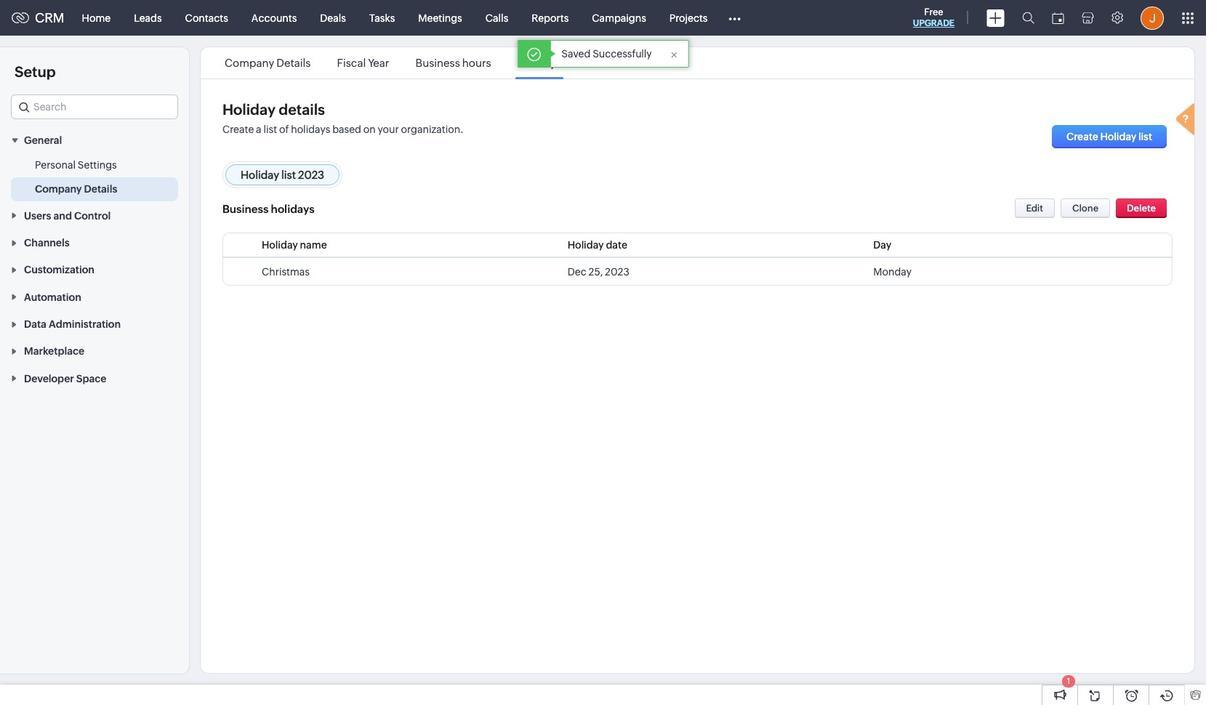 Task type: vqa. For each thing, say whether or not it's contained in the screenshot.
leftmost Contact
no



Task type: locate. For each thing, give the bounding box(es) containing it.
setup
[[15, 63, 56, 80]]

customization
[[24, 264, 95, 276]]

business down holiday list 2023
[[223, 203, 269, 215]]

holiday
[[223, 101, 276, 118], [1101, 131, 1137, 143], [241, 169, 279, 181], [262, 239, 298, 251], [568, 239, 604, 251]]

tasks link
[[358, 0, 407, 35]]

channels button
[[0, 229, 189, 256]]

0 vertical spatial 2023
[[298, 169, 325, 181]]

company details link down accounts
[[223, 57, 313, 69]]

holiday for holiday list 2023
[[241, 169, 279, 181]]

automation button
[[0, 283, 189, 310]]

1 horizontal spatial company details
[[225, 57, 311, 69]]

data
[[24, 319, 46, 330]]

customization button
[[0, 256, 189, 283]]

0 horizontal spatial details
[[84, 184, 117, 195]]

day
[[874, 239, 892, 251]]

crm
[[35, 10, 64, 25]]

1 horizontal spatial business
[[416, 57, 460, 69]]

saved successfully
[[562, 48, 652, 60]]

1 horizontal spatial company
[[225, 57, 274, 69]]

create holiday list button
[[1053, 125, 1168, 148]]

delete
[[1128, 203, 1157, 214]]

list right the a
[[264, 124, 277, 135]]

create up clone button
[[1067, 131, 1099, 143]]

deals
[[320, 12, 346, 24]]

meetings link
[[407, 0, 474, 35]]

company details inside general region
[[35, 184, 117, 195]]

business inside list
[[416, 57, 460, 69]]

tab containing holiday list
[[226, 164, 340, 186]]

holiday up christmas
[[262, 239, 298, 251]]

1 horizontal spatial details
[[277, 57, 311, 69]]

holidays down holiday list 2023
[[271, 203, 315, 215]]

2023 up business holidays
[[298, 169, 325, 181]]

0 horizontal spatial business
[[223, 203, 269, 215]]

list left the help image
[[1139, 131, 1153, 143]]

0 vertical spatial holidays
[[291, 124, 331, 135]]

create menu element
[[978, 0, 1014, 35]]

channels
[[24, 237, 70, 249]]

data administration button
[[0, 310, 189, 338]]

list
[[264, 124, 277, 135], [1139, 131, 1153, 143], [282, 169, 296, 181]]

2023 for holiday list 2023
[[298, 169, 325, 181]]

0 horizontal spatial list
[[264, 124, 277, 135]]

upgrade
[[914, 18, 955, 28]]

marketplace
[[24, 346, 84, 357]]

business left "hours"
[[416, 57, 460, 69]]

holiday for holiday name
[[262, 239, 298, 251]]

25,
[[589, 266, 603, 278]]

tab
[[226, 164, 340, 186]]

1 vertical spatial 2023
[[605, 266, 630, 278]]

holidays down details
[[291, 124, 331, 135]]

meetings
[[419, 12, 462, 24]]

holiday name
[[262, 239, 327, 251]]

create a list of holidays based on your organization. create holiday list
[[223, 124, 1153, 143]]

1 vertical spatial details
[[84, 184, 117, 195]]

company details link
[[223, 57, 313, 69], [35, 182, 117, 197]]

company details
[[225, 57, 311, 69], [35, 184, 117, 195]]

holiday up the a
[[223, 101, 276, 118]]

details inside company details link
[[84, 184, 117, 195]]

details
[[277, 57, 311, 69], [84, 184, 117, 195]]

2023 right 25, on the top left
[[605, 266, 630, 278]]

holiday for holiday date
[[568, 239, 604, 251]]

1 horizontal spatial company details link
[[223, 57, 313, 69]]

users
[[24, 210, 51, 222]]

date
[[606, 239, 628, 251]]

edit button
[[1015, 199, 1055, 218]]

list up business holidays
[[282, 169, 296, 181]]

1 horizontal spatial create
[[1067, 131, 1099, 143]]

0 horizontal spatial company details link
[[35, 182, 117, 197]]

1 horizontal spatial 2023
[[605, 266, 630, 278]]

0 horizontal spatial company
[[35, 184, 82, 195]]

1 vertical spatial company details link
[[35, 182, 117, 197]]

business hours link
[[414, 57, 494, 69]]

details up details
[[277, 57, 311, 69]]

holidays
[[291, 124, 331, 135], [271, 203, 315, 215]]

0 horizontal spatial 2023
[[298, 169, 325, 181]]

control
[[74, 210, 111, 222]]

business
[[416, 57, 460, 69], [223, 203, 269, 215]]

create left the a
[[223, 124, 254, 135]]

details down the settings
[[84, 184, 117, 195]]

0 vertical spatial company
[[225, 57, 274, 69]]

0 horizontal spatial company details
[[35, 184, 117, 195]]

1 vertical spatial business
[[223, 203, 269, 215]]

profile element
[[1133, 0, 1173, 35]]

1 horizontal spatial list
[[282, 169, 296, 181]]

company down accounts
[[225, 57, 274, 69]]

developer space button
[[0, 365, 189, 392]]

company
[[225, 57, 274, 69], [35, 184, 82, 195]]

personal settings
[[35, 160, 117, 171]]

holiday up dec
[[568, 239, 604, 251]]

holidays link
[[516, 57, 564, 69]]

1 vertical spatial company details
[[35, 184, 117, 195]]

accounts link
[[240, 0, 309, 35]]

None field
[[11, 95, 178, 119]]

automation
[[24, 292, 81, 303]]

reports
[[532, 12, 569, 24]]

general
[[24, 135, 62, 146]]

0 vertical spatial business
[[416, 57, 460, 69]]

create
[[223, 124, 254, 135], [1067, 131, 1099, 143]]

business for business holidays
[[223, 203, 269, 215]]

personal
[[35, 160, 76, 171]]

reports link
[[520, 0, 581, 35]]

fiscal year
[[337, 57, 389, 69]]

business holidays
[[223, 203, 315, 215]]

2023
[[298, 169, 325, 181], [605, 266, 630, 278]]

company inside general region
[[35, 184, 82, 195]]

clone
[[1073, 203, 1099, 214]]

Search text field
[[12, 95, 177, 119]]

crm link
[[12, 10, 64, 25]]

contacts link
[[174, 0, 240, 35]]

company details link down personal settings link
[[35, 182, 117, 197]]

campaigns link
[[581, 0, 658, 35]]

company details down accounts
[[225, 57, 311, 69]]

1 vertical spatial company
[[35, 184, 82, 195]]

company details down personal settings link
[[35, 184, 117, 195]]

calls link
[[474, 0, 520, 35]]

company down the personal
[[35, 184, 82, 195]]

holiday left the help image
[[1101, 131, 1137, 143]]

list
[[212, 47, 575, 79]]

details
[[279, 101, 325, 118]]

holiday up business holidays
[[241, 169, 279, 181]]



Task type: describe. For each thing, give the bounding box(es) containing it.
list containing company details
[[212, 47, 575, 79]]

search image
[[1023, 12, 1035, 24]]

create menu image
[[987, 9, 1005, 27]]

free
[[925, 7, 944, 17]]

2023 for dec 25, 2023
[[605, 266, 630, 278]]

dec 25, 2023
[[568, 266, 630, 278]]

year
[[368, 57, 389, 69]]

based
[[333, 124, 362, 135]]

holiday for holiday details
[[223, 101, 276, 118]]

of
[[279, 124, 289, 135]]

monday
[[874, 266, 912, 278]]

accounts
[[252, 12, 297, 24]]

deals link
[[309, 0, 358, 35]]

calendar image
[[1053, 12, 1065, 24]]

contacts
[[185, 12, 228, 24]]

0 vertical spatial details
[[277, 57, 311, 69]]

general button
[[0, 127, 189, 154]]

home link
[[70, 0, 122, 35]]

hours
[[462, 57, 491, 69]]

1 vertical spatial holidays
[[271, 203, 315, 215]]

holidays inside create a list of holidays based on your organization. create holiday list
[[291, 124, 331, 135]]

holiday list 2023
[[241, 169, 325, 181]]

campaigns
[[592, 12, 647, 24]]

free upgrade
[[914, 7, 955, 28]]

search element
[[1014, 0, 1044, 36]]

fiscal year link
[[335, 57, 392, 69]]

holiday date
[[568, 239, 628, 251]]

on
[[364, 124, 376, 135]]

0 vertical spatial company details link
[[223, 57, 313, 69]]

leads link
[[122, 0, 174, 35]]

marketplace button
[[0, 338, 189, 365]]

general region
[[0, 154, 189, 202]]

settings
[[78, 160, 117, 171]]

holidays
[[518, 57, 561, 69]]

edit
[[1027, 203, 1044, 214]]

0 horizontal spatial create
[[223, 124, 254, 135]]

help image
[[1173, 101, 1202, 141]]

name
[[300, 239, 327, 251]]

your
[[378, 124, 399, 135]]

business hours
[[416, 57, 491, 69]]

profile image
[[1141, 6, 1165, 29]]

dec
[[568, 266, 587, 278]]

christmas
[[262, 266, 310, 278]]

organization.
[[401, 124, 464, 135]]

delete button
[[1117, 199, 1168, 218]]

developer
[[24, 373, 74, 385]]

space
[[76, 373, 107, 385]]

successfully
[[593, 48, 652, 60]]

projects link
[[658, 0, 720, 35]]

clone button
[[1061, 199, 1111, 218]]

users and control
[[24, 210, 111, 222]]

leads
[[134, 12, 162, 24]]

business for business hours
[[416, 57, 460, 69]]

personal settings link
[[35, 158, 117, 173]]

administration
[[49, 319, 121, 330]]

home
[[82, 12, 111, 24]]

projects
[[670, 12, 708, 24]]

tasks
[[369, 12, 395, 24]]

users and control button
[[0, 202, 189, 229]]

and
[[53, 210, 72, 222]]

saved
[[562, 48, 591, 60]]

data administration
[[24, 319, 121, 330]]

calls
[[486, 12, 509, 24]]

holiday details
[[223, 101, 325, 118]]

0 vertical spatial company details
[[225, 57, 311, 69]]

Other Modules field
[[720, 6, 751, 29]]

developer space
[[24, 373, 107, 385]]

2 horizontal spatial list
[[1139, 131, 1153, 143]]

fiscal
[[337, 57, 366, 69]]

holiday inside create a list of holidays based on your organization. create holiday list
[[1101, 131, 1137, 143]]

1
[[1068, 677, 1071, 686]]

a
[[256, 124, 262, 135]]



